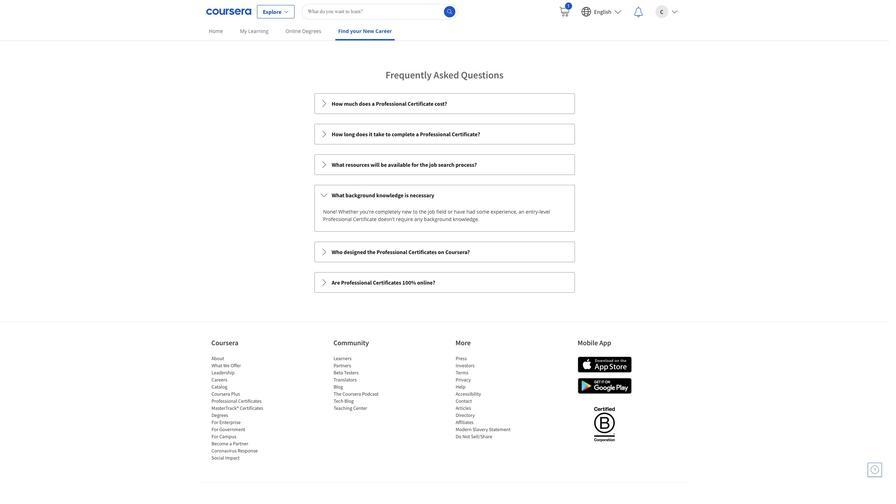 Task type: vqa. For each thing, say whether or not it's contained in the screenshot.
the "the" within the "None! Whether You'Re Completely New To The Job Field Or Have Had Some Experience, An Entry-Level Professional Certificate Doesn'T Require Any Background Knowledge."
yes



Task type: locate. For each thing, give the bounding box(es) containing it.
1
[[433, 0, 435, 7], [567, 2, 570, 9]]

2 how from the top
[[332, 131, 343, 138]]

1 vertical spatial how
[[332, 131, 343, 138]]

what up none!
[[332, 192, 345, 199]]

learning
[[248, 28, 269, 34]]

we
[[223, 363, 230, 369]]

1 inside shopping cart: 1 item element
[[567, 2, 570, 9]]

1 vertical spatial for
[[211, 427, 218, 433]]

explore certificates
[[232, 11, 278, 18]]

0 horizontal spatial background
[[346, 192, 375, 199]]

what inside the "what resources will be available for the job search process?" dropdown button
[[332, 161, 345, 168]]

professional certificates link
[[211, 398, 261, 405]]

new
[[402, 209, 412, 215]]

how left much
[[332, 100, 343, 107]]

1 left english button
[[567, 2, 570, 9]]

home
[[209, 28, 223, 34]]

0 horizontal spatial explore
[[232, 11, 250, 18]]

1 vertical spatial does
[[356, 131, 368, 138]]

3
[[447, 0, 450, 7]]

2 horizontal spatial a
[[416, 131, 419, 138]]

my
[[240, 28, 247, 34]]

1 vertical spatial degrees
[[211, 412, 228, 419]]

a down campus
[[229, 441, 232, 447]]

1 horizontal spatial background
[[424, 216, 452, 223]]

0 vertical spatial how
[[332, 100, 343, 107]]

1 inside 1 button
[[433, 0, 435, 7]]

None search field
[[302, 4, 458, 19]]

3 for from the top
[[211, 434, 218, 440]]

certificates left on on the left
[[409, 249, 437, 256]]

the up any
[[419, 209, 427, 215]]

coursera image
[[206, 6, 251, 17]]

modern
[[456, 427, 472, 433]]

on
[[438, 249, 444, 256]]

list containing 1
[[232, 0, 658, 8]]

any
[[414, 216, 423, 223]]

a right 'complete' on the top left of the page
[[416, 131, 419, 138]]

the right for
[[420, 161, 428, 168]]

job for field
[[428, 209, 435, 215]]

1 vertical spatial blog
[[344, 398, 354, 405]]

does for it
[[356, 131, 368, 138]]

certificate inside how much does a professional certificate cost? dropdown button
[[408, 100, 434, 107]]

level
[[540, 209, 550, 215]]

certificate?
[[452, 131, 480, 138]]

0 vertical spatial background
[[346, 192, 375, 199]]

2 vertical spatial for
[[211, 434, 218, 440]]

to
[[386, 131, 391, 138], [413, 209, 418, 215]]

1 horizontal spatial 1
[[567, 2, 570, 9]]

0 vertical spatial degrees
[[302, 28, 321, 34]]

catalog link
[[211, 384, 227, 390]]

about
[[211, 356, 224, 362]]

to right take
[[386, 131, 391, 138]]

what we offer link
[[211, 363, 241, 369]]

job left search
[[429, 161, 437, 168]]

job inside "none! whether you're completely new to the job field or have had some experience, an entry-level professional certificate doesn't require any background knowledge."
[[428, 209, 435, 215]]

1 vertical spatial job
[[428, 209, 435, 215]]

how left long
[[332, 131, 343, 138]]

designed
[[344, 249, 366, 256]]

a right much
[[372, 100, 375, 107]]

0 vertical spatial the
[[420, 161, 428, 168]]

cost?
[[435, 100, 447, 107]]

to inside the how long does it take to complete a professional certificate? dropdown button
[[386, 131, 391, 138]]

1 horizontal spatial blog
[[344, 398, 354, 405]]

response
[[238, 448, 258, 454]]

how long does it take to complete a professional certificate?
[[332, 131, 480, 138]]

1 horizontal spatial degrees
[[302, 28, 321, 34]]

the inside dropdown button
[[420, 161, 428, 168]]

for enterprise link
[[211, 419, 241, 426]]

2 for from the top
[[211, 427, 218, 433]]

for down degrees link
[[211, 419, 218, 426]]

coursera up about link at the left of page
[[211, 339, 238, 347]]

explore inside career academy - gateway certificates carousel element
[[232, 11, 250, 18]]

background up you're
[[346, 192, 375, 199]]

online?
[[417, 279, 435, 286]]

contact link
[[456, 398, 472, 405]]

list for community
[[334, 355, 394, 412]]

explore up my
[[232, 11, 250, 18]]

1 left 2 button
[[433, 0, 435, 7]]

press
[[456, 356, 467, 362]]

1 horizontal spatial to
[[413, 209, 418, 215]]

list for more
[[456, 355, 516, 440]]

list containing learners
[[334, 355, 394, 412]]

1 vertical spatial certificate
[[353, 216, 377, 223]]

blog
[[334, 384, 343, 390], [344, 398, 354, 405]]

certificates left 100%
[[373, 279, 401, 286]]

partners link
[[334, 363, 351, 369]]

offer
[[231, 363, 241, 369]]

list
[[232, 0, 658, 8], [211, 355, 272, 462], [334, 355, 394, 412], [456, 355, 516, 440]]

online
[[286, 28, 301, 34]]

what inside what background knowledge is necessary dropdown button
[[332, 192, 345, 199]]

plus
[[231, 391, 240, 397]]

2 vertical spatial what
[[211, 363, 222, 369]]

articles link
[[456, 405, 471, 412]]

coronavirus
[[211, 448, 237, 454]]

explore certificates link
[[232, 0, 658, 19]]

0 horizontal spatial a
[[229, 441, 232, 447]]

0 horizontal spatial 1
[[433, 0, 435, 7]]

professional up are professional certificates 100% online?
[[377, 249, 407, 256]]

find your new career link
[[336, 23, 395, 40]]

explore for explore certificates
[[232, 11, 250, 18]]

explore inside dropdown button
[[263, 8, 282, 15]]

list containing press
[[456, 355, 516, 440]]

who designed the professional certificates on coursera?
[[332, 249, 470, 256]]

coursera up tech blog link
[[342, 391, 361, 397]]

0 horizontal spatial degrees
[[211, 412, 228, 419]]

0 vertical spatial does
[[359, 100, 371, 107]]

to inside "none! whether you're completely new to the job field or have had some experience, an entry-level professional certificate doesn't require any background knowledge."
[[413, 209, 418, 215]]

privacy
[[456, 377, 471, 383]]

2
[[440, 0, 443, 7]]

certificates up learning
[[251, 11, 278, 18]]

certificate down you're
[[353, 216, 377, 223]]

explore up learning
[[263, 8, 282, 15]]

social impact link
[[211, 455, 240, 461]]

necessary
[[410, 192, 435, 199]]

logo of certified b corporation image
[[590, 403, 619, 446]]

0 vertical spatial for
[[211, 419, 218, 426]]

0 horizontal spatial blog
[[334, 384, 343, 390]]

1 button
[[431, 0, 438, 8]]

coursera down catalog on the left bottom of page
[[211, 391, 230, 397]]

to up any
[[413, 209, 418, 215]]

statement
[[489, 427, 511, 433]]

who designed the professional certificates on coursera? button
[[315, 242, 575, 262]]

job inside dropdown button
[[429, 161, 437, 168]]

resources
[[346, 161, 370, 168]]

long
[[344, 131, 355, 138]]

explore
[[263, 8, 282, 15], [232, 11, 250, 18]]

does left the it
[[356, 131, 368, 138]]

0 vertical spatial job
[[429, 161, 437, 168]]

careers
[[211, 377, 227, 383]]

job left field
[[428, 209, 435, 215]]

testers
[[344, 370, 359, 376]]

list containing about
[[211, 355, 272, 462]]

how much does a professional certificate cost?
[[332, 100, 447, 107]]

1 for from the top
[[211, 419, 218, 426]]

doesn't
[[378, 216, 395, 223]]

do
[[456, 434, 461, 440]]

professional inside 'dropdown button'
[[377, 249, 407, 256]]

1 vertical spatial background
[[424, 216, 452, 223]]

100%
[[402, 279, 416, 286]]

blog up the
[[334, 384, 343, 390]]

background
[[346, 192, 375, 199], [424, 216, 452, 223]]

1 vertical spatial what
[[332, 192, 345, 199]]

be
[[381, 161, 387, 168]]

much
[[344, 100, 358, 107]]

are professional certificates 100% online? button
[[315, 273, 575, 293]]

coronavirus response link
[[211, 448, 258, 454]]

the
[[420, 161, 428, 168], [419, 209, 427, 215], [367, 249, 376, 256]]

professional inside about what we offer leadership careers catalog coursera plus professional certificates mastertrack® certificates degrees for enterprise for government for campus become a partner coronavirus response social impact
[[211, 398, 237, 405]]

degrees right online
[[302, 28, 321, 34]]

career academy - gateway certificates carousel element
[[232, 0, 658, 40]]

professional down none!
[[323, 216, 352, 223]]

degrees link
[[211, 412, 228, 419]]

1 horizontal spatial certificate
[[408, 100, 434, 107]]

what down about link at the left of page
[[211, 363, 222, 369]]

2 vertical spatial a
[[229, 441, 232, 447]]

professional up mastertrack®
[[211, 398, 237, 405]]

c button
[[650, 0, 683, 23]]

how for how much does a professional certificate cost?
[[332, 100, 343, 107]]

directory
[[456, 412, 475, 419]]

teaching center link
[[334, 405, 367, 412]]

4
[[454, 0, 457, 7]]

1 vertical spatial to
[[413, 209, 418, 215]]

degrees down mastertrack®
[[211, 412, 228, 419]]

explore for explore
[[263, 8, 282, 15]]

campus
[[219, 434, 236, 440]]

does right much
[[359, 100, 371, 107]]

background inside "none! whether you're completely new to the job field or have had some experience, an entry-level professional certificate doesn't require any background knowledge."
[[424, 216, 452, 223]]

for up the become
[[211, 434, 218, 440]]

certificate left cost?
[[408, 100, 434, 107]]

get it on google play image
[[578, 378, 632, 394]]

what left resources
[[332, 161, 345, 168]]

for up for campus link
[[211, 427, 218, 433]]

the right designed
[[367, 249, 376, 256]]

coursera for about what we offer leadership careers catalog coursera plus professional certificates mastertrack® certificates degrees for enterprise for government for campus become a partner coronavirus response social impact
[[211, 391, 230, 397]]

2 vertical spatial the
[[367, 249, 376, 256]]

0 vertical spatial certificate
[[408, 100, 434, 107]]

do not sell/share link
[[456, 434, 492, 440]]

1 vertical spatial the
[[419, 209, 427, 215]]

0 horizontal spatial to
[[386, 131, 391, 138]]

blog up teaching center link on the bottom of the page
[[344, 398, 354, 405]]

1 how from the top
[[332, 100, 343, 107]]

0 horizontal spatial certificate
[[353, 216, 377, 223]]

coursera inside learners partners beta testers translators blog the coursera podcast tech blog teaching center
[[342, 391, 361, 397]]

certificates
[[251, 11, 278, 18], [409, 249, 437, 256], [373, 279, 401, 286], [238, 398, 261, 405], [240, 405, 263, 412]]

0 vertical spatial a
[[372, 100, 375, 107]]

background down field
[[424, 216, 452, 223]]

partners
[[334, 363, 351, 369]]

about what we offer leadership careers catalog coursera plus professional certificates mastertrack® certificates degrees for enterprise for government for campus become a partner coronavirus response social impact
[[211, 356, 263, 461]]

0 vertical spatial what
[[332, 161, 345, 168]]

coursera inside about what we offer leadership careers catalog coursera plus professional certificates mastertrack® certificates degrees for enterprise for government for campus become a partner coronavirus response social impact
[[211, 391, 230, 397]]

1 horizontal spatial explore
[[263, 8, 282, 15]]

0 vertical spatial to
[[386, 131, 391, 138]]

accessibility
[[456, 391, 481, 397]]

to for complete
[[386, 131, 391, 138]]

the inside "none! whether you're completely new to the job field or have had some experience, an entry-level professional certificate doesn't require any background knowledge."
[[419, 209, 427, 215]]

degrees inside about what we offer leadership careers catalog coursera plus professional certificates mastertrack® certificates degrees for enterprise for government for campus become a partner coronavirus response social impact
[[211, 412, 228, 419]]

translators link
[[334, 377, 357, 383]]

frequently
[[386, 69, 432, 81]]

how
[[332, 100, 343, 107], [332, 131, 343, 138]]



Task type: describe. For each thing, give the bounding box(es) containing it.
online degrees
[[286, 28, 321, 34]]

tech
[[334, 398, 343, 405]]

teaching
[[334, 405, 352, 412]]

how much does a professional certificate cost? button
[[315, 94, 575, 114]]

blog link
[[334, 384, 343, 390]]

background inside dropdown button
[[346, 192, 375, 199]]

shopping cart: 1 item element
[[559, 2, 572, 17]]

what for what resources will be available for the job search process?
[[332, 161, 345, 168]]

slavery
[[473, 427, 488, 433]]

investors link
[[456, 363, 475, 369]]

affiliates link
[[456, 419, 474, 426]]

the for to
[[419, 209, 427, 215]]

4 button
[[452, 0, 459, 8]]

for
[[412, 161, 419, 168]]

affiliates
[[456, 419, 474, 426]]

become a partner link
[[211, 441, 248, 447]]

knowledge.
[[453, 216, 480, 223]]

help
[[456, 384, 465, 390]]

leadership
[[211, 370, 234, 376]]

who
[[332, 249, 343, 256]]

professional inside "none! whether you're completely new to the job field or have had some experience, an entry-level professional certificate doesn't require any background knowledge."
[[323, 216, 352, 223]]

job for search
[[429, 161, 437, 168]]

learners link
[[334, 356, 352, 362]]

to for the
[[413, 209, 418, 215]]

english
[[594, 8, 612, 15]]

or
[[448, 209, 453, 215]]

podcast
[[362, 391, 379, 397]]

find your new career
[[338, 28, 392, 34]]

english button
[[576, 0, 627, 23]]

my learning link
[[237, 23, 271, 39]]

for campus link
[[211, 434, 236, 440]]

learners
[[334, 356, 352, 362]]

some
[[477, 209, 490, 215]]

beta
[[334, 370, 343, 376]]

how long does it take to complete a professional certificate? button
[[315, 124, 575, 144]]

press link
[[456, 356, 467, 362]]

learners partners beta testers translators blog the coursera podcast tech blog teaching center
[[334, 356, 379, 412]]

app
[[600, 339, 611, 347]]

entry-
[[526, 209, 540, 215]]

certificates down professional certificates link
[[240, 405, 263, 412]]

available
[[388, 161, 411, 168]]

completely
[[375, 209, 401, 215]]

the coursera podcast link
[[334, 391, 379, 397]]

coursera for learners partners beta testers translators blog the coursera podcast tech blog teaching center
[[342, 391, 361, 397]]

help link
[[456, 384, 465, 390]]

0 vertical spatial blog
[[334, 384, 343, 390]]

had
[[467, 209, 475, 215]]

process?
[[456, 161, 477, 168]]

mobile app
[[578, 339, 611, 347]]

professional up 'complete' on the top left of the page
[[376, 100, 407, 107]]

explore button
[[257, 5, 295, 18]]

1 horizontal spatial a
[[372, 100, 375, 107]]

certificates inside dropdown button
[[373, 279, 401, 286]]

enterprise
[[219, 419, 241, 426]]

will
[[371, 161, 380, 168]]

2 button
[[438, 0, 445, 8]]

search
[[438, 161, 455, 168]]

3 button
[[445, 0, 452, 8]]

directory link
[[456, 412, 475, 419]]

my learning
[[240, 28, 269, 34]]

c
[[660, 8, 664, 15]]

mastertrack® certificates link
[[211, 405, 263, 412]]

what inside about what we offer leadership careers catalog coursera plus professional certificates mastertrack® certificates degrees for enterprise for government for campus become a partner coronavirus response social impact
[[211, 363, 222, 369]]

accessibility link
[[456, 391, 481, 397]]

a inside about what we offer leadership careers catalog coursera plus professional certificates mastertrack® certificates degrees for enterprise for government for campus become a partner coronavirus response social impact
[[229, 441, 232, 447]]

not
[[462, 434, 470, 440]]

complete
[[392, 131, 415, 138]]

certificates inside 'dropdown button'
[[409, 249, 437, 256]]

require
[[396, 216, 413, 223]]

online degrees link
[[283, 23, 324, 39]]

mastertrack®
[[211, 405, 239, 412]]

1 vertical spatial a
[[416, 131, 419, 138]]

the inside 'dropdown button'
[[367, 249, 376, 256]]

professional left certificate?
[[420, 131, 451, 138]]

about link
[[211, 356, 224, 362]]

impact
[[225, 455, 240, 461]]

leadership link
[[211, 370, 234, 376]]

certificate inside "none! whether you're completely new to the job field or have had some experience, an entry-level professional certificate doesn't require any background knowledge."
[[353, 216, 377, 223]]

careers link
[[211, 377, 227, 383]]

the
[[334, 391, 341, 397]]

what background knowledge is necessary button
[[315, 185, 575, 205]]

does for a
[[359, 100, 371, 107]]

catalog
[[211, 384, 227, 390]]

What do you want to learn? text field
[[302, 4, 458, 19]]

home link
[[206, 23, 226, 39]]

professional right are at bottom
[[341, 279, 372, 286]]

translators
[[334, 377, 357, 383]]

certificates up mastertrack® certificates link
[[238, 398, 261, 405]]

experience,
[[491, 209, 518, 215]]

articles
[[456, 405, 471, 412]]

community
[[334, 339, 369, 347]]

whether
[[338, 209, 359, 215]]

beta testers link
[[334, 370, 359, 376]]

social
[[211, 455, 224, 461]]

help center image
[[871, 466, 879, 474]]

find
[[338, 28, 349, 34]]

field
[[437, 209, 447, 215]]

is
[[405, 192, 409, 199]]

contact
[[456, 398, 472, 405]]

what background knowledge is necessary
[[332, 192, 435, 199]]

1 link
[[553, 0, 576, 23]]

list for coursera
[[211, 355, 272, 462]]

mobile
[[578, 339, 598, 347]]

what for what background knowledge is necessary
[[332, 192, 345, 199]]

the for for
[[420, 161, 428, 168]]

download on the app store image
[[578, 357, 632, 373]]

terms link
[[456, 370, 468, 376]]

how for how long does it take to complete a professional certificate?
[[332, 131, 343, 138]]

coursera plus link
[[211, 391, 240, 397]]



